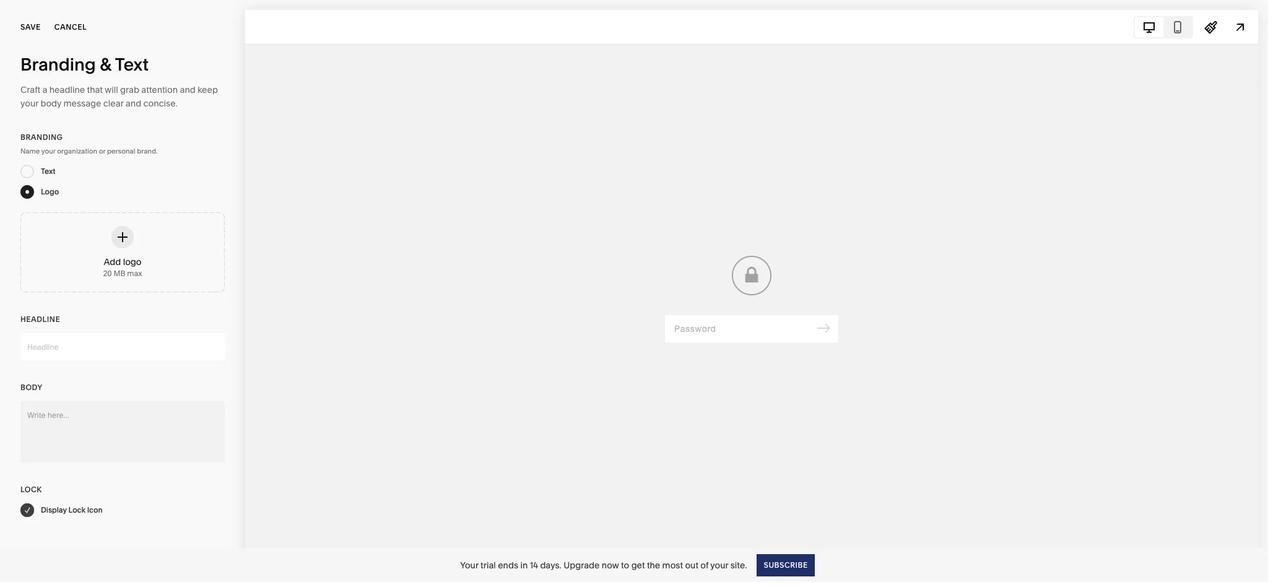 Task type: describe. For each thing, give the bounding box(es) containing it.
brand.
[[137, 147, 158, 155]]

0 horizontal spatial text
[[41, 167, 55, 176]]

subscribe
[[764, 560, 808, 570]]

of
[[701, 560, 709, 571]]

name
[[20, 147, 40, 155]]

your inside branding name your organization or personal brand.
[[41, 147, 56, 155]]

in
[[521, 560, 528, 571]]

personal
[[107, 147, 135, 155]]

display lock icon
[[41, 505, 103, 515]]

a
[[42, 84, 47, 95]]

save button
[[20, 14, 41, 41]]

icon
[[87, 505, 103, 515]]

save
[[20, 22, 41, 32]]

attention
[[141, 84, 178, 95]]

branding for &
[[20, 54, 96, 75]]

0 horizontal spatial lock
[[20, 485, 42, 494]]

Headline text field
[[20, 333, 225, 361]]

branding name your organization or personal brand.
[[20, 133, 158, 155]]

now
[[602, 560, 619, 571]]

that
[[87, 84, 103, 95]]

1 vertical spatial lock
[[68, 505, 85, 515]]

0 vertical spatial text
[[115, 54, 149, 75]]

message
[[63, 98, 101, 109]]

clear
[[103, 98, 124, 109]]

out
[[685, 560, 699, 571]]



Task type: locate. For each thing, give the bounding box(es) containing it.
body
[[41, 98, 61, 109]]

branding & text
[[20, 54, 149, 75]]

trial
[[481, 560, 496, 571]]

the
[[647, 560, 660, 571]]

site.
[[731, 560, 747, 571]]

cancel button
[[54, 14, 87, 41]]

0 vertical spatial lock
[[20, 485, 42, 494]]

1 vertical spatial and
[[126, 98, 141, 109]]

1 vertical spatial your
[[41, 147, 56, 155]]

1 vertical spatial text
[[41, 167, 55, 176]]

subscribe button
[[757, 554, 815, 576]]

grab
[[120, 84, 139, 95]]

text up logo
[[41, 167, 55, 176]]

0 vertical spatial your
[[20, 98, 38, 109]]

display
[[41, 505, 67, 515]]

your right "of"
[[711, 560, 729, 571]]

lock up display
[[20, 485, 42, 494]]

0 horizontal spatial your
[[20, 98, 38, 109]]

days.
[[540, 560, 562, 571]]

branding for name
[[20, 133, 63, 142]]

craft
[[20, 84, 40, 95]]

your
[[20, 98, 38, 109], [41, 147, 56, 155], [711, 560, 729, 571]]

upgrade
[[564, 560, 600, 571]]

headline
[[49, 84, 85, 95]]

your trial ends in 14 days. upgrade now to get the most out of your site.
[[460, 560, 747, 571]]

&
[[100, 54, 111, 75]]

text
[[115, 54, 149, 75], [41, 167, 55, 176]]

branding up the headline
[[20, 54, 96, 75]]

your down craft
[[20, 98, 38, 109]]

ends
[[498, 560, 519, 571]]

keep
[[198, 84, 218, 95]]

1 vertical spatial branding
[[20, 133, 63, 142]]

cancel
[[54, 22, 87, 32]]

tab list
[[1135, 17, 1192, 37]]

and down grab
[[126, 98, 141, 109]]

14
[[530, 560, 538, 571]]

1 horizontal spatial lock
[[68, 505, 85, 515]]

your inside the craft a headline that will grab attention and keep your body message clear and concise.
[[20, 98, 38, 109]]

0 vertical spatial and
[[180, 84, 196, 95]]

lock
[[20, 485, 42, 494], [68, 505, 85, 515]]

headline
[[20, 315, 60, 324]]

your
[[460, 560, 479, 571]]

your right name
[[41, 147, 56, 155]]

1 branding from the top
[[20, 54, 96, 75]]

branding
[[20, 54, 96, 75], [20, 133, 63, 142]]

will
[[105, 84, 118, 95]]

to
[[621, 560, 630, 571]]

concise.
[[143, 98, 178, 109]]

body
[[20, 383, 42, 392]]

and left 'keep'
[[180, 84, 196, 95]]

organization
[[57, 147, 97, 155]]

0 vertical spatial branding
[[20, 54, 96, 75]]

2 horizontal spatial your
[[711, 560, 729, 571]]

most
[[663, 560, 683, 571]]

craft a headline that will grab attention and keep your body message clear and concise.
[[20, 84, 218, 109]]

or
[[99, 147, 105, 155]]

2 branding from the top
[[20, 133, 63, 142]]

branding up name
[[20, 133, 63, 142]]

0 horizontal spatial and
[[126, 98, 141, 109]]

1 horizontal spatial your
[[41, 147, 56, 155]]

1 horizontal spatial text
[[115, 54, 149, 75]]

logo
[[41, 187, 59, 196]]

get
[[632, 560, 645, 571]]

branding inside branding name your organization or personal brand.
[[20, 133, 63, 142]]

and
[[180, 84, 196, 95], [126, 98, 141, 109]]

1 horizontal spatial and
[[180, 84, 196, 95]]

lock left icon
[[68, 505, 85, 515]]

2 vertical spatial your
[[711, 560, 729, 571]]

text up grab
[[115, 54, 149, 75]]



Task type: vqa. For each thing, say whether or not it's contained in the screenshot.
'14' in the bottom of the page
yes



